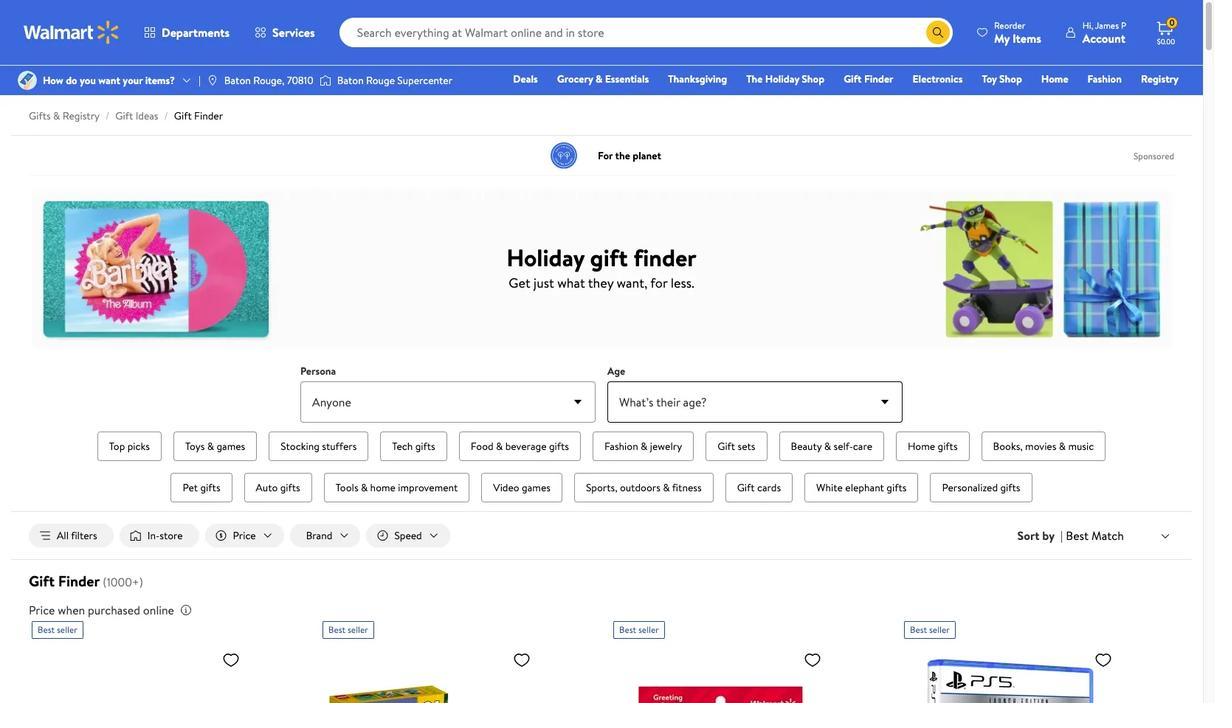 Task type: describe. For each thing, give the bounding box(es) containing it.
marvel's spider-man 2 launch edition - playstation 5 image
[[904, 645, 1118, 703]]

sort
[[1018, 528, 1040, 544]]

0 vertical spatial |
[[199, 73, 201, 88]]

stocking
[[281, 439, 320, 454]]

top picks
[[109, 439, 150, 454]]

beverage
[[505, 439, 547, 454]]

group containing top picks
[[64, 429, 1139, 506]]

one debit link
[[1059, 92, 1122, 108]]

beauty & self-care list item
[[776, 429, 887, 464]]

onn. 32 class hd (720p) led roku smart tv (100012589) image
[[32, 645, 246, 703]]

price when purchased online
[[29, 602, 174, 619]]

gifts for tech gifts
[[415, 439, 435, 454]]

auto
[[256, 480, 278, 495]]

self-
[[834, 439, 853, 454]]

filters
[[71, 528, 97, 543]]

departments button
[[131, 15, 242, 50]]

finder for gift finder
[[864, 72, 893, 86]]

one
[[1066, 92, 1088, 107]]

gifts right the elephant
[[887, 480, 907, 495]]

registry inside the registry one debit
[[1141, 72, 1179, 86]]

books,
[[993, 439, 1023, 454]]

tech gifts
[[392, 439, 435, 454]]

items?
[[145, 73, 175, 88]]

& for gifts & registry / gift ideas / gift finder
[[53, 108, 60, 123]]

gift
[[590, 241, 628, 273]]

fashion for fashion & jewelry
[[604, 439, 638, 454]]

Search search field
[[339, 18, 953, 47]]

grocery & essentials link
[[550, 71, 656, 87]]

grocery
[[557, 72, 593, 86]]

gift ideas link
[[115, 108, 158, 123]]

games inside 'list item'
[[522, 480, 551, 495]]

best match button
[[1063, 526, 1174, 546]]

1 shop from the left
[[802, 72, 825, 86]]

gift for gift finder (1000+)
[[29, 571, 55, 591]]

& for beauty & self-care
[[824, 439, 831, 454]]

account
[[1083, 30, 1126, 46]]

books, movies & music list item
[[978, 429, 1109, 464]]

my
[[994, 30, 1010, 46]]

personalized gifts
[[942, 480, 1020, 495]]

sports, outdoors & fitness
[[586, 480, 702, 495]]

best for lego creator 3 in 1 exotic parrot building toy set, transforms to 3 different animal figures - from colorful parrot, to swimming fish, to cute frog, creative toys for kids ages 7 and up, 31136 image
[[328, 624, 346, 636]]

gift left ideas
[[115, 108, 133, 123]]

best seller for marvel's spider-man 2 launch edition - playstation 5 image
[[910, 624, 950, 636]]

& for tools & home improvement
[[361, 480, 368, 495]]

home gifts
[[908, 439, 958, 454]]

| inside sort and filter section element
[[1061, 528, 1063, 544]]

personalized gifts list item
[[927, 470, 1035, 506]]

services
[[272, 24, 315, 41]]

gift for gift finder
[[844, 72, 862, 86]]

james
[[1095, 19, 1119, 31]]

services button
[[242, 15, 327, 50]]

best for "joyful stripes coc walmart gift card" image
[[619, 624, 636, 636]]

supercenter
[[397, 73, 453, 88]]

beauty & self-care
[[791, 439, 872, 454]]

electronics
[[913, 72, 963, 86]]

tech gifts list item
[[377, 429, 450, 464]]

seller for "onn. 32 class hd (720p) led roku smart tv (100012589)" 'image'
[[57, 624, 77, 636]]

when
[[58, 602, 85, 619]]

1 horizontal spatial holiday
[[765, 72, 799, 86]]

cards
[[757, 480, 781, 495]]

gift for gift sets
[[718, 439, 735, 454]]

gift sets list item
[[703, 429, 770, 464]]

stocking stuffers button
[[269, 432, 369, 461]]

 image for how
[[18, 71, 37, 90]]

auto gifts
[[256, 480, 300, 495]]

gift for gift cards
[[737, 480, 755, 495]]

debit
[[1090, 92, 1116, 107]]

1 vertical spatial gift finder link
[[174, 108, 223, 123]]

beauty
[[791, 439, 822, 454]]

rouge
[[366, 73, 395, 88]]

gift cards button
[[725, 473, 793, 503]]

gifts for personalized gifts
[[1000, 480, 1020, 495]]

thanksgiving link
[[662, 71, 734, 87]]

legal information image
[[180, 605, 192, 616]]

all filters
[[57, 528, 97, 543]]

sets
[[738, 439, 755, 454]]

walmart+
[[1135, 92, 1179, 107]]

toys & games button
[[173, 432, 257, 461]]

you
[[80, 73, 96, 88]]

0
[[1169, 16, 1175, 29]]

gifts inside button
[[549, 439, 569, 454]]

best for marvel's spider-man 2 launch edition - playstation 5 image
[[910, 624, 927, 636]]

less.
[[671, 273, 694, 292]]

& for fashion & jewelry
[[641, 439, 648, 454]]

white elephant gifts
[[816, 480, 907, 495]]

hi,
[[1083, 19, 1093, 31]]

tools & home improvement
[[336, 480, 458, 495]]

1 / from the left
[[106, 108, 109, 123]]

elephant
[[845, 480, 884, 495]]

speed button
[[366, 524, 450, 548]]

your
[[123, 73, 143, 88]]

get
[[509, 273, 530, 292]]

top picks list item
[[94, 429, 165, 464]]

gift finder (1000+)
[[29, 571, 143, 591]]

& for toys & games
[[207, 439, 214, 454]]

registry one debit
[[1066, 72, 1179, 107]]

& for grocery & essentials
[[596, 72, 603, 86]]

walmart image
[[24, 21, 120, 44]]

1 horizontal spatial finder
[[194, 108, 223, 123]]

electronics link
[[906, 71, 969, 87]]

sort by |
[[1018, 528, 1063, 544]]

toys & games list item
[[170, 429, 260, 464]]

do
[[66, 73, 77, 88]]

music
[[1068, 439, 1094, 454]]

gift right ideas
[[174, 108, 192, 123]]

the
[[746, 72, 763, 86]]

auto gifts button
[[244, 473, 312, 503]]

brand button
[[290, 524, 360, 548]]

match
[[1092, 528, 1124, 544]]

how
[[43, 73, 63, 88]]

white elephant gifts list item
[[802, 470, 921, 506]]

reorder my items
[[994, 19, 1041, 46]]

video
[[493, 480, 519, 495]]

tools & home improvement list item
[[321, 470, 473, 506]]

toy shop link
[[975, 71, 1029, 87]]

food & beverage gifts list item
[[456, 429, 584, 464]]

pet gifts list item
[[168, 470, 235, 506]]

pet
[[183, 480, 198, 495]]

stuffers
[[322, 439, 357, 454]]

& left music
[[1059, 439, 1066, 454]]

holiday gift finder get just what they want, for less.
[[507, 241, 697, 292]]

food
[[471, 439, 494, 454]]

2 / from the left
[[164, 108, 168, 123]]

top
[[109, 439, 125, 454]]

price for price when purchased online
[[29, 602, 55, 619]]

video games
[[493, 480, 551, 495]]

home for home
[[1041, 72, 1068, 86]]



Task type: locate. For each thing, give the bounding box(es) containing it.
& inside button
[[824, 439, 831, 454]]

books, movies & music
[[993, 439, 1094, 454]]

finder right ideas
[[194, 108, 223, 123]]

baton rouge, 70810
[[224, 73, 313, 88]]

registry
[[1141, 72, 1179, 86], [62, 108, 100, 123]]

0 horizontal spatial |
[[199, 73, 201, 88]]

0 vertical spatial price
[[233, 528, 256, 543]]

gift sets button
[[706, 432, 767, 461]]

fashion up debit
[[1088, 72, 1122, 86]]

fashion inside "button"
[[604, 439, 638, 454]]

gift right the holiday shop
[[844, 72, 862, 86]]

add to favorites list, marvel's spider-man 2 launch edition - playstation 5 image
[[1095, 651, 1112, 670]]

gift finder link right ideas
[[174, 108, 223, 123]]

for
[[650, 273, 668, 292]]

& inside "list item"
[[663, 480, 670, 495]]

best seller for "onn. 32 class hd (720p) led roku smart tv (100012589)" 'image'
[[38, 624, 77, 636]]

add to favorites list, lego creator 3 in 1 exotic parrot building toy set, transforms to 3 different animal figures - from colorful parrot, to swimming fish, to cute frog, creative toys for kids ages 7 and up, 31136 image
[[513, 651, 531, 670]]

fashion link
[[1081, 71, 1129, 87]]

1 horizontal spatial baton
[[337, 73, 364, 88]]

all
[[57, 528, 69, 543]]

0 horizontal spatial baton
[[224, 73, 251, 88]]

joyful stripes coc walmart gift card image
[[613, 645, 827, 703]]

3 seller from the left
[[638, 624, 659, 636]]

movies
[[1025, 439, 1056, 454]]

best
[[1066, 528, 1089, 544], [38, 624, 55, 636], [328, 624, 346, 636], [619, 624, 636, 636], [910, 624, 927, 636]]

& left the jewelry
[[641, 439, 648, 454]]

0 horizontal spatial home
[[908, 439, 935, 454]]

home right care
[[908, 439, 935, 454]]

by
[[1042, 528, 1055, 544]]

2 best seller from the left
[[328, 624, 368, 636]]

toy shop
[[982, 72, 1022, 86]]

gifts for home gifts
[[938, 439, 958, 454]]

1 vertical spatial games
[[522, 480, 551, 495]]

holiday gift finder image
[[32, 189, 1171, 349]]

want
[[98, 73, 120, 88]]

video games list item
[[479, 470, 565, 506]]

1 vertical spatial fashion
[[604, 439, 638, 454]]

& for food & beverage gifts
[[496, 439, 503, 454]]

gifts up personalized at the bottom right of the page
[[938, 439, 958, 454]]

home up one
[[1041, 72, 1068, 86]]

online
[[143, 602, 174, 619]]

2 shop from the left
[[999, 72, 1022, 86]]

4 seller from the left
[[929, 624, 950, 636]]

/
[[106, 108, 109, 123], [164, 108, 168, 123]]

gifts right 'auto'
[[280, 480, 300, 495]]

home inside button
[[908, 439, 935, 454]]

seller for "joyful stripes coc walmart gift card" image
[[638, 624, 659, 636]]

1 vertical spatial price
[[29, 602, 55, 619]]

& right toys
[[207, 439, 214, 454]]

brand
[[306, 528, 332, 543]]

hi, james p account
[[1083, 19, 1126, 46]]

1 vertical spatial registry
[[62, 108, 100, 123]]

& left self-
[[824, 439, 831, 454]]

best seller for lego creator 3 in 1 exotic parrot building toy set, transforms to 3 different animal figures - from colorful parrot, to swimming fish, to cute frog, creative toys for kids ages 7 and up, 31136 image
[[328, 624, 368, 636]]

1 vertical spatial finder
[[194, 108, 223, 123]]

0 vertical spatial gift finder link
[[837, 71, 900, 87]]

0 horizontal spatial games
[[217, 439, 245, 454]]

 image
[[319, 73, 331, 88]]

gift down all filters button
[[29, 571, 55, 591]]

0 horizontal spatial /
[[106, 108, 109, 123]]

gifts for auto gifts
[[280, 480, 300, 495]]

best inside dropdown button
[[1066, 528, 1089, 544]]

sponsored
[[1134, 149, 1174, 162]]

finder left the electronics link
[[864, 72, 893, 86]]

age
[[607, 364, 625, 379]]

gifts inside "button"
[[1000, 480, 1020, 495]]

white elephant gifts button
[[805, 473, 918, 503]]

1 horizontal spatial fashion
[[1088, 72, 1122, 86]]

group
[[64, 429, 1139, 506]]

& inside "button"
[[641, 439, 648, 454]]

holiday inside the holiday gift finder get just what they want, for less.
[[507, 241, 584, 273]]

1 horizontal spatial price
[[233, 528, 256, 543]]

games right video
[[522, 480, 551, 495]]

just
[[534, 273, 554, 292]]

tech gifts button
[[380, 432, 447, 461]]

0 horizontal spatial registry
[[62, 108, 100, 123]]

0 horizontal spatial price
[[29, 602, 55, 619]]

1 vertical spatial holiday
[[507, 241, 584, 273]]

deals
[[513, 72, 538, 86]]

price down 'auto'
[[233, 528, 256, 543]]

1 horizontal spatial shop
[[999, 72, 1022, 86]]

games right toys
[[217, 439, 245, 454]]

registry link
[[1134, 71, 1185, 87]]

70810
[[287, 73, 313, 88]]

&
[[596, 72, 603, 86], [53, 108, 60, 123], [207, 439, 214, 454], [496, 439, 503, 454], [641, 439, 648, 454], [824, 439, 831, 454], [1059, 439, 1066, 454], [361, 480, 368, 495], [663, 480, 670, 495]]

1 horizontal spatial home
[[1041, 72, 1068, 86]]

registry up walmart+ link
[[1141, 72, 1179, 86]]

& right gifts
[[53, 108, 60, 123]]

gifts right personalized at the bottom right of the page
[[1000, 480, 1020, 495]]

0 horizontal spatial  image
[[18, 71, 37, 90]]

price button
[[205, 524, 284, 548]]

0 horizontal spatial fashion
[[604, 439, 638, 454]]

gifts inside "button"
[[280, 480, 300, 495]]

finder
[[864, 72, 893, 86], [194, 108, 223, 123], [58, 571, 100, 591]]

deals link
[[507, 71, 545, 87]]

fashion for fashion
[[1088, 72, 1122, 86]]

care
[[853, 439, 872, 454]]

2 horizontal spatial finder
[[864, 72, 893, 86]]

best seller for "joyful stripes coc walmart gift card" image
[[619, 624, 659, 636]]

gift left 'sets'
[[718, 439, 735, 454]]

games inside list item
[[217, 439, 245, 454]]

food & beverage gifts button
[[459, 432, 581, 461]]

baton for baton rouge, 70810
[[224, 73, 251, 88]]

0 vertical spatial registry
[[1141, 72, 1179, 86]]

sports, outdoors & fitness list item
[[571, 470, 716, 506]]

lego creator 3 in 1 exotic parrot building toy set, transforms to 3 different animal figures - from colorful parrot, to swimming fish, to cute frog, creative toys for kids ages 7 and up, 31136 image
[[323, 645, 537, 703]]

gift finder link left the electronics link
[[837, 71, 900, 87]]

home link
[[1035, 71, 1075, 87]]

gifts right tech
[[415, 439, 435, 454]]

toy
[[982, 72, 997, 86]]

stocking stuffers list item
[[266, 429, 372, 464]]

0 vertical spatial holiday
[[765, 72, 799, 86]]

 image down departments
[[207, 75, 218, 86]]

2 seller from the left
[[348, 624, 368, 636]]

search icon image
[[932, 27, 944, 38]]

rouge,
[[253, 73, 285, 88]]

& right food
[[496, 439, 503, 454]]

baton
[[224, 73, 251, 88], [337, 73, 364, 88]]

sort and filter section element
[[11, 512, 1192, 560]]

reorder
[[994, 19, 1025, 31]]

white
[[816, 480, 843, 495]]

gift inside gift cards button
[[737, 480, 755, 495]]

 image
[[18, 71, 37, 90], [207, 75, 218, 86]]

1 horizontal spatial /
[[164, 108, 168, 123]]

gift
[[844, 72, 862, 86], [115, 108, 133, 123], [174, 108, 192, 123], [718, 439, 735, 454], [737, 480, 755, 495], [29, 571, 55, 591]]

best for "onn. 32 class hd (720p) led roku smart tv (100012589)" 'image'
[[38, 624, 55, 636]]

seller for lego creator 3 in 1 exotic parrot building toy set, transforms to 3 different animal figures - from colorful parrot, to swimming fish, to cute frog, creative toys for kids ages 7 and up, 31136 image
[[348, 624, 368, 636]]

departments
[[162, 24, 230, 41]]

tools
[[336, 480, 358, 495]]

0 vertical spatial fashion
[[1088, 72, 1122, 86]]

how do you want your items?
[[43, 73, 175, 88]]

purchased
[[88, 602, 140, 619]]

gift finder
[[844, 72, 893, 86]]

& inside button
[[496, 439, 503, 454]]

0 vertical spatial finder
[[864, 72, 893, 86]]

price for price
[[233, 528, 256, 543]]

baton for baton rouge supercenter
[[337, 73, 364, 88]]

toys & games
[[185, 439, 245, 454]]

1 horizontal spatial gift finder link
[[837, 71, 900, 87]]

1 horizontal spatial games
[[522, 480, 551, 495]]

price inside dropdown button
[[233, 528, 256, 543]]

gift cards list item
[[722, 470, 796, 506]]

walmart+ link
[[1128, 92, 1185, 108]]

improvement
[[398, 480, 458, 495]]

add to favorites list, onn. 32 class hd (720p) led roku smart tv (100012589) image
[[222, 651, 240, 670]]

1 seller from the left
[[57, 624, 77, 636]]

best seller
[[38, 624, 77, 636], [328, 624, 368, 636], [619, 624, 659, 636], [910, 624, 950, 636]]

1 horizontal spatial |
[[1061, 528, 1063, 544]]

fashion left the jewelry
[[604, 439, 638, 454]]

& left fitness
[[663, 480, 670, 495]]

1 vertical spatial |
[[1061, 528, 1063, 544]]

gift cards
[[737, 480, 781, 495]]

$0.00
[[1157, 36, 1175, 46]]

3 best seller from the left
[[619, 624, 659, 636]]

in-store
[[147, 528, 183, 543]]

finder up when
[[58, 571, 100, 591]]

sports, outdoors & fitness button
[[574, 473, 713, 503]]

gift finder link
[[837, 71, 900, 87], [174, 108, 223, 123]]

store
[[160, 528, 183, 543]]

want,
[[617, 273, 648, 292]]

gifts right the pet
[[200, 480, 220, 495]]

2 vertical spatial finder
[[58, 571, 100, 591]]

ideas
[[136, 108, 158, 123]]

1 baton from the left
[[224, 73, 251, 88]]

gift inside "gift sets" button
[[718, 439, 735, 454]]

gifts for pet gifts
[[200, 480, 220, 495]]

shop left 'gift finder'
[[802, 72, 825, 86]]

pet gifts
[[183, 480, 220, 495]]

 image left how
[[18, 71, 37, 90]]

baton left "rouge"
[[337, 73, 364, 88]]

gifts & registry link
[[29, 108, 100, 123]]

shop right toy
[[999, 72, 1022, 86]]

fitness
[[672, 480, 702, 495]]

personalized
[[942, 480, 998, 495]]

the holiday shop
[[746, 72, 825, 86]]

items
[[1013, 30, 1041, 46]]

& right grocery
[[596, 72, 603, 86]]

 image for baton
[[207, 75, 218, 86]]

0 horizontal spatial holiday
[[507, 241, 584, 273]]

1 best seller from the left
[[38, 624, 77, 636]]

registry down you
[[62, 108, 100, 123]]

finder for gift finder (1000+)
[[58, 571, 100, 591]]

0 vertical spatial games
[[217, 439, 245, 454]]

baton left rouge,
[[224, 73, 251, 88]]

home gifts list item
[[893, 429, 972, 464]]

2 baton from the left
[[337, 73, 364, 88]]

(1000+)
[[103, 574, 143, 591]]

| right items?
[[199, 73, 201, 88]]

thanksgiving
[[668, 72, 727, 86]]

& right tools
[[361, 480, 368, 495]]

0 horizontal spatial shop
[[802, 72, 825, 86]]

price left when
[[29, 602, 55, 619]]

add to favorites list, joyful stripes coc walmart gift card image
[[804, 651, 821, 670]]

sports,
[[586, 480, 617, 495]]

outdoors
[[620, 480, 660, 495]]

| right by
[[1061, 528, 1063, 544]]

1 horizontal spatial registry
[[1141, 72, 1179, 86]]

all filters button
[[29, 524, 113, 548]]

1 horizontal spatial  image
[[207, 75, 218, 86]]

speed
[[394, 528, 422, 543]]

0 vertical spatial home
[[1041, 72, 1068, 86]]

fashion & jewelry list item
[[590, 429, 697, 464]]

gifts right beverage
[[549, 439, 569, 454]]

pet gifts button
[[171, 473, 232, 503]]

4 best seller from the left
[[910, 624, 950, 636]]

0 horizontal spatial gift finder link
[[174, 108, 223, 123]]

gift left cards at the right of the page
[[737, 480, 755, 495]]

1 vertical spatial home
[[908, 439, 935, 454]]

personalized gifts button
[[930, 473, 1032, 503]]

Walmart Site-Wide search field
[[339, 18, 953, 47]]

seller for marvel's spider-man 2 launch edition - playstation 5 image
[[929, 624, 950, 636]]

finder
[[634, 241, 697, 273]]

0 horizontal spatial finder
[[58, 571, 100, 591]]

/ right ideas
[[164, 108, 168, 123]]

/ left 'gift ideas' link
[[106, 108, 109, 123]]

auto gifts list item
[[241, 470, 315, 506]]

home for home gifts
[[908, 439, 935, 454]]



Task type: vqa. For each thing, say whether or not it's contained in the screenshot.
Add an address for shipping and delivery La Jolla, CA 92037
no



